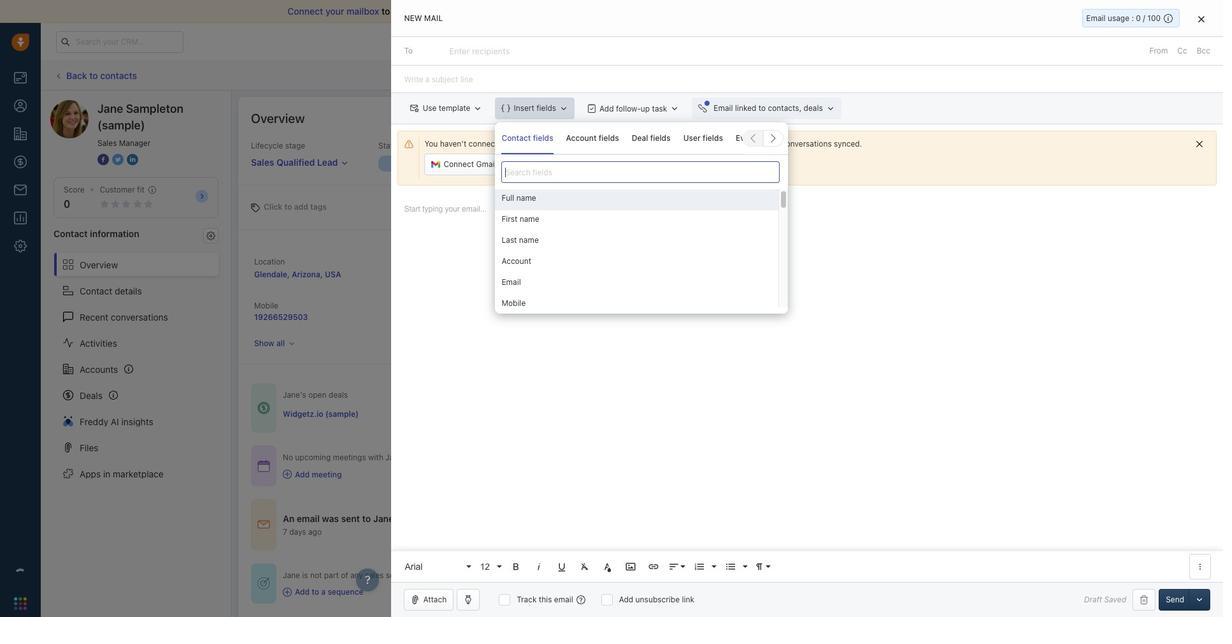 Task type: vqa. For each thing, say whether or not it's contained in the screenshot.
ROUTE
no



Task type: locate. For each thing, give the bounding box(es) containing it.
1 horizontal spatial sales
[[251, 157, 274, 168]]

close image
[[1199, 15, 1205, 23]]

0 vertical spatial your
[[326, 6, 344, 17]]

of right sync at the left
[[584, 6, 593, 17]]

name right "first"
[[520, 214, 540, 224]]

0 vertical spatial conversations
[[782, 139, 832, 149]]

mobile
[[502, 298, 526, 308], [254, 301, 278, 310]]

1 vertical spatial in
[[103, 468, 111, 479]]

0 vertical spatial of
[[584, 6, 593, 17]]

ago down at
[[728, 312, 742, 322]]

mobile for mobile 19266529503
[[254, 301, 278, 310]]

now
[[718, 139, 733, 149]]

7
[[283, 527, 287, 537]]

account up "contacted" link at top
[[566, 133, 597, 143]]

container_wx8msf4aqz5i3rn1 image left add to a sequence
[[283, 587, 292, 596]]

show all
[[254, 339, 285, 348]]

connect gmail
[[444, 159, 497, 169]]

0 horizontal spatial 0
[[64, 198, 70, 210]]

account down last name
[[502, 256, 532, 266]]

score 0
[[64, 185, 85, 210]]

usage
[[1109, 13, 1130, 23]]

open
[[309, 390, 327, 400]]

track this email
[[517, 595, 574, 604]]

0 vertical spatial container_wx8msf4aqz5i3rn1 image
[[258, 460, 270, 472]]

sequence
[[328, 587, 364, 597]]

fields for user fields
[[703, 133, 724, 143]]

1 vertical spatial container_wx8msf4aqz5i3rn1 image
[[258, 518, 270, 531]]

in left 21
[[926, 37, 932, 45]]

0 horizontal spatial widgetz.io
[[283, 409, 323, 419]]

2 vertical spatial jane
[[283, 570, 300, 580]]

account
[[566, 133, 597, 143], [476, 256, 506, 266], [502, 256, 532, 266]]

back to contacts
[[66, 70, 137, 81]]

1 vertical spatial (sample)
[[519, 269, 552, 279]]

Search your CRM... text field
[[56, 31, 184, 53]]

overview
[[251, 111, 305, 126], [80, 259, 118, 270]]

new left mail
[[404, 13, 422, 23]]

overview up lifecycle stage
[[251, 111, 305, 126]]

apps in marketplace
[[80, 468, 164, 479]]

mail
[[424, 13, 443, 23]]

email image
[[1098, 36, 1107, 47]]

template
[[439, 103, 471, 113]]

12
[[480, 561, 490, 571]]

Enter recipients text field
[[450, 41, 513, 61]]

your left mailbox
[[326, 6, 344, 17]]

follow-
[[616, 104, 641, 113]]

freshworks switcher image
[[14, 597, 27, 610]]

jane left is
[[283, 570, 300, 580]]

1 horizontal spatial ago
[[728, 312, 742, 322]]

link
[[682, 595, 695, 604]]

1 vertical spatial overview
[[80, 259, 118, 270]]

email up owner in the left of the page
[[502, 277, 521, 287]]

group containing full name
[[496, 189, 779, 381]]

1 vertical spatial deals
[[329, 390, 348, 400]]

created at 11 days ago
[[698, 301, 742, 322]]

0 vertical spatial email
[[1087, 13, 1106, 23]]

mobile inside mobile 19266529503
[[254, 301, 278, 310]]

0 vertical spatial ago
[[728, 312, 742, 322]]

lead
[[317, 157, 338, 168]]

100
[[1148, 13, 1161, 23]]

customize overview
[[1116, 113, 1188, 123]]

bold (⌘b) image
[[511, 561, 522, 572]]

stage
[[285, 141, 305, 150]]

0 inside score 0
[[64, 198, 70, 210]]

contact down 0 button
[[54, 228, 88, 239]]

container_wx8msf4aqz5i3rn1 image
[[258, 460, 270, 472], [258, 518, 270, 531]]

contact down insert
[[502, 133, 531, 143]]

name right last
[[519, 235, 539, 245]]

0 horizontal spatial days
[[290, 527, 306, 537]]

1 horizontal spatial a
[[561, 159, 565, 169]]

account fields
[[566, 133, 619, 143]]

in right apps
[[103, 468, 111, 479]]

connect down "contact fields" link
[[528, 159, 559, 169]]

0 vertical spatial widgetz.io (sample) link
[[476, 269, 552, 279]]

to
[[404, 46, 413, 56]]

1 horizontal spatial in
[[926, 37, 932, 45]]

no upcoming meetings with jane.
[[283, 453, 405, 462]]

1 vertical spatial name
[[520, 214, 540, 224]]

0 horizontal spatial jane
[[98, 102, 123, 115]]

your inside dialog
[[764, 139, 780, 149]]

add inside "link"
[[295, 470, 310, 479]]

account down last
[[476, 256, 506, 266]]

2 vertical spatial name
[[519, 235, 539, 245]]

insert image (⌘p) image
[[626, 561, 637, 572]]

0 vertical spatial new
[[404, 13, 422, 23]]

sampleton
[[126, 102, 184, 115]]

1 vertical spatial sales
[[251, 157, 274, 168]]

1 vertical spatial ago
[[309, 527, 322, 537]]

connect left mailbox
[[288, 6, 323, 17]]

0 vertical spatial days
[[943, 37, 959, 45]]

1 horizontal spatial overview
[[251, 111, 305, 126]]

mailbox
[[347, 6, 379, 17]]

group
[[496, 189, 779, 381]]

add for add unsubscribe link
[[619, 595, 634, 604]]

1 horizontal spatial days
[[708, 312, 726, 322]]

contact
[[502, 133, 531, 143], [54, 228, 88, 239], [80, 285, 112, 296]]

email linked to contacts, deals button
[[693, 98, 842, 119]]

1 vertical spatial 0
[[64, 198, 70, 210]]

deliverability
[[429, 6, 483, 17]]

2 container_wx8msf4aqz5i3rn1 image from the top
[[258, 518, 270, 531]]

2 horizontal spatial days
[[943, 37, 959, 45]]

to left the add at the top
[[285, 202, 292, 211]]

connect for connect gmail
[[444, 159, 474, 169]]

of left "any"
[[341, 570, 348, 580]]

add left unsubscribe
[[619, 595, 634, 604]]

email
[[595, 6, 618, 17], [600, 159, 619, 169], [297, 513, 320, 524], [554, 595, 574, 604]]

email right different
[[600, 159, 619, 169]]

2 horizontal spatial sales
[[476, 301, 496, 310]]

sales up facebook circled image
[[98, 138, 117, 148]]

widgetz.io (sample) link for account
[[476, 269, 552, 279]]

contacted link
[[515, 156, 651, 172]]

to down not
[[312, 587, 319, 597]]

connect down the haven't
[[444, 159, 474, 169]]

new
[[404, 13, 422, 23], [442, 159, 459, 168]]

1 vertical spatial widgetz.io (sample) link
[[283, 408, 359, 419]]

conversations
[[782, 139, 832, 149], [111, 311, 168, 322]]

show
[[254, 339, 275, 348]]

add down is
[[295, 587, 310, 597]]

email
[[1087, 13, 1106, 23], [714, 103, 733, 113], [502, 277, 521, 287]]

email inside button
[[714, 103, 733, 113]]

0 down score
[[64, 198, 70, 210]]

mobile up peterson
[[502, 298, 526, 308]]

1 vertical spatial of
[[341, 570, 348, 580]]

to right linked
[[759, 103, 766, 113]]

0 vertical spatial a
[[561, 159, 565, 169]]

sales down lifecycle at the top of the page
[[251, 157, 274, 168]]

this
[[539, 595, 552, 604]]

widgetz.io down jane's
[[283, 409, 323, 419]]

widgetz.io up owner in the left of the page
[[476, 269, 517, 279]]

different
[[567, 159, 598, 169]]

1 vertical spatial a
[[321, 587, 326, 597]]

no
[[283, 453, 293, 462]]

a left different
[[561, 159, 565, 169]]

connect for connect your mailbox to improve deliverability and enable 2-way sync of email conversations.
[[288, 6, 323, 17]]

conversations inside dialog
[[782, 139, 832, 149]]

2 vertical spatial days
[[290, 527, 306, 537]]

deals right contacts,
[[804, 103, 823, 113]]

0 horizontal spatial in
[[103, 468, 111, 479]]

11
[[698, 312, 706, 322]]

1 horizontal spatial your
[[764, 139, 780, 149]]

(sample) down the open
[[326, 409, 359, 419]]

0 vertical spatial name
[[517, 193, 537, 203]]

name right "full"
[[517, 193, 537, 203]]

name for first name
[[520, 214, 540, 224]]

:
[[1132, 13, 1135, 23]]

name for last name
[[519, 235, 539, 245]]

fields for insert fields
[[537, 103, 557, 113]]

1 horizontal spatial jane
[[283, 570, 300, 580]]

1 vertical spatial days
[[708, 312, 726, 322]]

0 horizontal spatial email
[[502, 277, 521, 287]]

0 vertical spatial contact
[[502, 133, 531, 143]]

jane's
[[283, 390, 306, 400]]

(sample) down last name
[[519, 269, 552, 279]]

to right sent
[[362, 513, 371, 524]]

sales
[[98, 138, 117, 148], [251, 157, 274, 168], [476, 301, 496, 310]]

last name
[[502, 235, 539, 245]]

part
[[324, 570, 339, 580]]

to right mailbox
[[382, 6, 390, 17]]

0 horizontal spatial new
[[404, 13, 422, 23]]

a down not
[[321, 587, 326, 597]]

sales for sales qualified lead
[[251, 157, 274, 168]]

0 inside dialog
[[1137, 13, 1142, 23]]

0 vertical spatial (sample)
[[98, 119, 145, 132]]

sales inside sales qualified lead link
[[251, 157, 274, 168]]

1 horizontal spatial deals
[[804, 103, 823, 113]]

2 vertical spatial (sample)
[[326, 409, 359, 419]]

Search fields search field
[[502, 161, 781, 183]]

mobile up the 19266529503
[[254, 301, 278, 310]]

(sample) for widgetz.io
[[519, 269, 552, 279]]

unsubscribe
[[636, 595, 680, 604]]

arial
[[405, 561, 423, 571]]

contact up "recent"
[[80, 285, 112, 296]]

plans
[[1013, 36, 1033, 46]]

sales inside sales owner james peterson
[[476, 301, 496, 310]]

your
[[326, 6, 344, 17], [764, 139, 780, 149]]

interested link
[[651, 156, 787, 171]]

(sample) inside jane sampleton (sample) sales manager
[[98, 119, 145, 132]]

days right 7
[[290, 527, 306, 537]]

draft saved
[[1085, 595, 1127, 605]]

jane inside jane sampleton (sample) sales manager
[[98, 102, 123, 115]]

connect for connect a different email
[[528, 159, 559, 169]]

1 horizontal spatial widgetz.io (sample) link
[[476, 269, 552, 279]]

clear formatting image
[[580, 561, 591, 572]]

2 horizontal spatial jane
[[373, 513, 394, 524]]

widgetz.io (sample) link up owner in the left of the page
[[476, 269, 552, 279]]

lifecycle
[[251, 141, 283, 150]]

days
[[943, 37, 959, 45], [708, 312, 726, 322], [290, 527, 306, 537]]

0 horizontal spatial sales
[[98, 138, 117, 148]]

sales up james
[[476, 301, 496, 310]]

0 right : at the top right of the page
[[1137, 13, 1142, 23]]

1 vertical spatial new
[[442, 159, 459, 168]]

0 vertical spatial sales
[[98, 138, 117, 148]]

days right 21
[[943, 37, 959, 45]]

0 horizontal spatial widgetz.io (sample) link
[[283, 408, 359, 419]]

fields inside dropdown button
[[537, 103, 557, 113]]

widgetz.io (sample) link down the open
[[283, 408, 359, 419]]

your right keep
[[764, 139, 780, 149]]

container_wx8msf4aqz5i3rn1 image left the no
[[258, 460, 270, 472]]

(sample) inside account widgetz.io (sample)
[[519, 269, 552, 279]]

2 vertical spatial contact
[[80, 285, 112, 296]]

0 horizontal spatial deals
[[329, 390, 348, 400]]

sequence.
[[386, 570, 423, 580]]

sales inside jane sampleton (sample) sales manager
[[98, 138, 117, 148]]

0 horizontal spatial ago
[[309, 527, 322, 537]]

deals inside button
[[804, 103, 823, 113]]

ago right 7
[[309, 527, 322, 537]]

email for usage
[[1087, 13, 1106, 23]]

widgetz.io inside account widgetz.io (sample)
[[476, 269, 517, 279]]

email left usage
[[1087, 13, 1106, 23]]

0 horizontal spatial (sample)
[[98, 119, 145, 132]]

click
[[264, 202, 283, 211]]

email usage : 0 / 100
[[1087, 13, 1161, 23]]

apps
[[80, 468, 101, 479]]

0 horizontal spatial mobile
[[254, 301, 278, 310]]

0 horizontal spatial conversations
[[111, 311, 168, 322]]

insights
[[121, 416, 153, 427]]

1 container_wx8msf4aqz5i3rn1 image from the top
[[258, 460, 270, 472]]

fields for event fields
[[759, 133, 779, 143]]

add left follow-
[[600, 104, 614, 113]]

dialog
[[392, 0, 1224, 617]]

overview up contact details
[[80, 259, 118, 270]]

days down created
[[708, 312, 726, 322]]

dialog containing arial
[[392, 0, 1224, 617]]

days inside created at 11 days ago
[[708, 312, 726, 322]]

2 horizontal spatial email
[[1087, 13, 1106, 23]]

application
[[392, 192, 1224, 582]]

event fields
[[736, 133, 779, 143]]

jane
[[98, 102, 123, 115], [373, 513, 394, 524], [283, 570, 300, 580]]

(sample) up manager
[[98, 119, 145, 132]]

conversations down details
[[111, 311, 168, 322]]

2 horizontal spatial (sample)
[[519, 269, 552, 279]]

0 horizontal spatial a
[[321, 587, 326, 597]]

container_wx8msf4aqz5i3rn1 image down the no
[[283, 470, 292, 479]]

1 vertical spatial email
[[714, 103, 733, 113]]

email linked to contacts, deals
[[714, 103, 823, 113]]

add down the 'upcoming'
[[295, 470, 310, 479]]

container_wx8msf4aqz5i3rn1 image left 7
[[258, 518, 270, 531]]

1 horizontal spatial conversations
[[782, 139, 832, 149]]

send button
[[1160, 589, 1192, 611]]

jane's open deals
[[283, 390, 348, 400]]

(sample) for sampleton
[[98, 119, 145, 132]]

account for fields
[[566, 133, 597, 143]]

saved
[[1105, 595, 1127, 605]]

add
[[600, 104, 614, 113], [295, 470, 310, 479], [295, 587, 310, 597], [619, 595, 634, 604]]

jane for not
[[283, 570, 300, 580]]

1 vertical spatial conversations
[[111, 311, 168, 322]]

1 vertical spatial jane
[[373, 513, 394, 524]]

jane down contacts
[[98, 102, 123, 115]]

email right an
[[297, 513, 320, 524]]

email for linked
[[714, 103, 733, 113]]

add to a sequence link
[[283, 586, 423, 597]]

a inside button
[[561, 159, 565, 169]]

an
[[283, 513, 295, 524]]

to inside button
[[759, 103, 766, 113]]

2 vertical spatial sales
[[476, 301, 496, 310]]

sales for sales owner james peterson
[[476, 301, 496, 310]]

1 horizontal spatial email
[[714, 103, 733, 113]]

1 horizontal spatial new
[[442, 159, 459, 168]]

contact information
[[54, 228, 139, 239]]

1 vertical spatial your
[[764, 139, 780, 149]]

1 horizontal spatial widgetz.io
[[476, 269, 517, 279]]

use
[[423, 103, 437, 113]]

container_wx8msf4aqz5i3rn1 image
[[258, 402, 270, 414], [283, 470, 292, 479], [258, 577, 270, 590], [283, 587, 292, 596]]

0 vertical spatial jane
[[98, 102, 123, 115]]

2-
[[534, 6, 543, 17]]

recent
[[80, 311, 108, 322]]

more misc image
[[1195, 561, 1207, 572]]

add for add follow-up task
[[600, 104, 614, 113]]

email left linked
[[714, 103, 733, 113]]

conversations left synced.
[[782, 139, 832, 149]]

contact details
[[80, 285, 142, 296]]

insert
[[514, 103, 535, 113]]

usa
[[325, 270, 341, 279]]

deals right the open
[[329, 390, 348, 400]]

jane.
[[386, 453, 405, 462]]

insert link (⌘k) image
[[649, 561, 660, 572]]

1 vertical spatial contact
[[54, 228, 88, 239]]

account inside account widgetz.io (sample)
[[476, 256, 506, 266]]

new down the haven't
[[442, 159, 459, 168]]

1 horizontal spatial 0
[[1137, 13, 1142, 23]]

email inside button
[[600, 159, 619, 169]]

0 vertical spatial deals
[[804, 103, 823, 113]]

1 vertical spatial widgetz.io
[[283, 409, 323, 419]]

add follow-up task button
[[581, 98, 686, 119], [581, 98, 686, 119]]

1 horizontal spatial mobile
[[502, 298, 526, 308]]

email right this
[[554, 595, 574, 604]]

jane right sent
[[373, 513, 394, 524]]

0 vertical spatial widgetz.io
[[476, 269, 517, 279]]

widgetz.io (sample) link
[[476, 269, 552, 279], [283, 408, 359, 419]]

enable
[[503, 6, 531, 17]]

new inside dialog
[[404, 13, 422, 23]]

0 vertical spatial 0
[[1137, 13, 1142, 23]]

user fields
[[684, 133, 724, 143]]



Task type: describe. For each thing, give the bounding box(es) containing it.
days inside an email was sent to jane 7 days ago
[[290, 527, 306, 537]]

your
[[875, 37, 891, 45]]

send
[[1167, 595, 1185, 604]]

0 vertical spatial overview
[[251, 111, 305, 126]]

container_wx8msf4aqz5i3rn1 image inside add meeting "link"
[[283, 470, 292, 479]]

to right back on the top of the page
[[89, 70, 98, 81]]

to right now
[[735, 139, 742, 149]]

crm.
[[657, 139, 677, 149]]

interested button
[[651, 156, 787, 171]]

underline (⌘u) image
[[557, 561, 568, 572]]

improve
[[393, 6, 427, 17]]

at
[[729, 301, 736, 310]]

glendale,
[[254, 270, 290, 279]]

contact for contact information
[[54, 228, 88, 239]]

ago inside created at 11 days ago
[[728, 312, 742, 322]]

to inside an email was sent to jane 7 days ago
[[362, 513, 371, 524]]

twitter circled image
[[112, 153, 124, 166]]

it
[[711, 139, 716, 149]]

italic (⌘i) image
[[534, 561, 545, 572]]

sync
[[562, 6, 582, 17]]

to left the
[[634, 139, 641, 149]]

/
[[1144, 13, 1146, 23]]

janesampleton@gmail.com
[[698, 269, 799, 279]]

connect left it
[[679, 139, 709, 149]]

fields for account fields
[[599, 133, 619, 143]]

first name
[[502, 214, 540, 224]]

location glendale, arizona, usa
[[254, 257, 341, 279]]

insert fields button
[[496, 98, 575, 119]]

0 horizontal spatial your
[[326, 6, 344, 17]]

new for new
[[442, 159, 459, 168]]

add follow-up task
[[600, 104, 668, 113]]

add for add meeting
[[295, 470, 310, 479]]

not
[[310, 570, 322, 580]]

recent conversations
[[80, 311, 168, 322]]

0 button
[[64, 198, 70, 210]]

upcoming
[[295, 453, 331, 462]]

event
[[736, 133, 757, 143]]

add meeting link
[[283, 469, 405, 480]]

bcc
[[1198, 46, 1211, 56]]

use template
[[423, 103, 471, 113]]

name for full name
[[517, 193, 537, 203]]

task
[[652, 104, 668, 113]]

jane inside an email was sent to jane 7 days ago
[[373, 513, 394, 524]]

sales owner james peterson
[[476, 301, 536, 322]]

arizona,
[[292, 270, 323, 279]]

container_wx8msf4aqz5i3rn1 image left is
[[258, 577, 270, 590]]

ordered list image
[[694, 561, 706, 572]]

connect your mailbox link
[[288, 6, 382, 17]]

any
[[351, 570, 363, 580]]

sales qualified lead
[[251, 157, 338, 168]]

widgetz.io (sample)
[[283, 409, 359, 419]]

add for add to a sequence
[[295, 587, 310, 597]]

information
[[90, 228, 139, 239]]

new mail
[[404, 13, 443, 23]]

contacts
[[100, 70, 137, 81]]

tags
[[311, 202, 327, 211]]

keep
[[745, 139, 762, 149]]

sent
[[341, 513, 360, 524]]

was
[[322, 513, 339, 524]]

connect a different email
[[528, 159, 619, 169]]

insert fields
[[514, 103, 557, 113]]

0 horizontal spatial of
[[341, 570, 348, 580]]

contacts,
[[768, 103, 802, 113]]

ago inside an email was sent to jane 7 days ago
[[309, 527, 322, 537]]

paragraph format image
[[754, 561, 766, 572]]

account for widgetz.io
[[476, 256, 506, 266]]

files
[[80, 442, 99, 453]]

email right sync at the left
[[595, 6, 618, 17]]

0 horizontal spatial overview
[[80, 259, 118, 270]]

facebook circled image
[[98, 153, 109, 166]]

new for new mail
[[404, 13, 422, 23]]

application containing arial
[[392, 192, 1224, 582]]

customer
[[100, 185, 135, 194]]

container_wx8msf4aqz5i3rn1 image for an email was sent to jane
[[258, 518, 270, 531]]

up
[[641, 104, 650, 113]]

arial button
[[401, 554, 473, 579]]

connect your mailbox to improve deliverability and enable 2-way sync of email conversations.
[[288, 6, 682, 17]]

mobile for mobile
[[502, 298, 526, 308]]

Write a subject line text field
[[392, 66, 1224, 93]]

fields for contact fields
[[533, 133, 554, 143]]

qualified
[[277, 157, 315, 168]]

interested
[[702, 159, 739, 168]]

first
[[502, 214, 518, 224]]

mobile 19266529503
[[254, 301, 308, 322]]

19266529503
[[254, 312, 308, 322]]

widgetz.io (sample) link for jane's open deals
[[283, 408, 359, 419]]

linkedin circled image
[[127, 153, 138, 166]]

sales
[[365, 570, 384, 580]]

container_wx8msf4aqz5i3rn1 image inside add to a sequence link
[[283, 587, 292, 596]]

21
[[934, 37, 941, 45]]

1 horizontal spatial (sample)
[[326, 409, 359, 419]]

mng settings image
[[207, 231, 215, 240]]

jane for (sample)
[[98, 102, 123, 115]]

container_wx8msf4aqz5i3rn1 image for no upcoming meetings with jane.
[[258, 460, 270, 472]]

full
[[502, 193, 515, 203]]

your trial ends in 21 days
[[875, 37, 959, 45]]

score
[[64, 185, 85, 194]]

cc
[[1178, 46, 1188, 56]]

glendale, arizona, usa link
[[254, 270, 341, 279]]

is
[[302, 570, 308, 580]]

accounts
[[80, 364, 118, 375]]

email inside an email was sent to jane 7 days ago
[[297, 513, 320, 524]]

event fields link
[[736, 122, 779, 154]]

add meeting
[[295, 470, 342, 479]]

activities
[[80, 338, 117, 348]]

1 horizontal spatial of
[[584, 6, 593, 17]]

account fields link
[[566, 122, 619, 154]]

contact for contact details
[[80, 285, 112, 296]]

contact for contact fields
[[502, 133, 531, 143]]

container_wx8msf4aqz5i3rn1 image left widgetz.io (sample)
[[258, 402, 270, 414]]

deal fields link
[[632, 122, 671, 154]]

meeting
[[312, 470, 342, 479]]

unordered list image
[[726, 561, 737, 572]]

overview
[[1156, 113, 1188, 123]]

ai
[[111, 416, 119, 427]]

customize overview button
[[1097, 110, 1195, 127]]

use template button
[[404, 98, 489, 119]]

owner
[[498, 301, 520, 310]]

created
[[698, 301, 727, 310]]

fields for deal fields
[[651, 133, 671, 143]]

text color image
[[603, 561, 614, 572]]

details
[[115, 285, 142, 296]]

with
[[368, 453, 384, 462]]

all
[[277, 339, 285, 348]]

deal
[[632, 133, 649, 143]]

align image
[[669, 561, 680, 572]]

click to add tags
[[264, 202, 327, 211]]

0 vertical spatial in
[[926, 37, 932, 45]]

you
[[425, 139, 438, 149]]

2 vertical spatial email
[[502, 277, 521, 287]]



